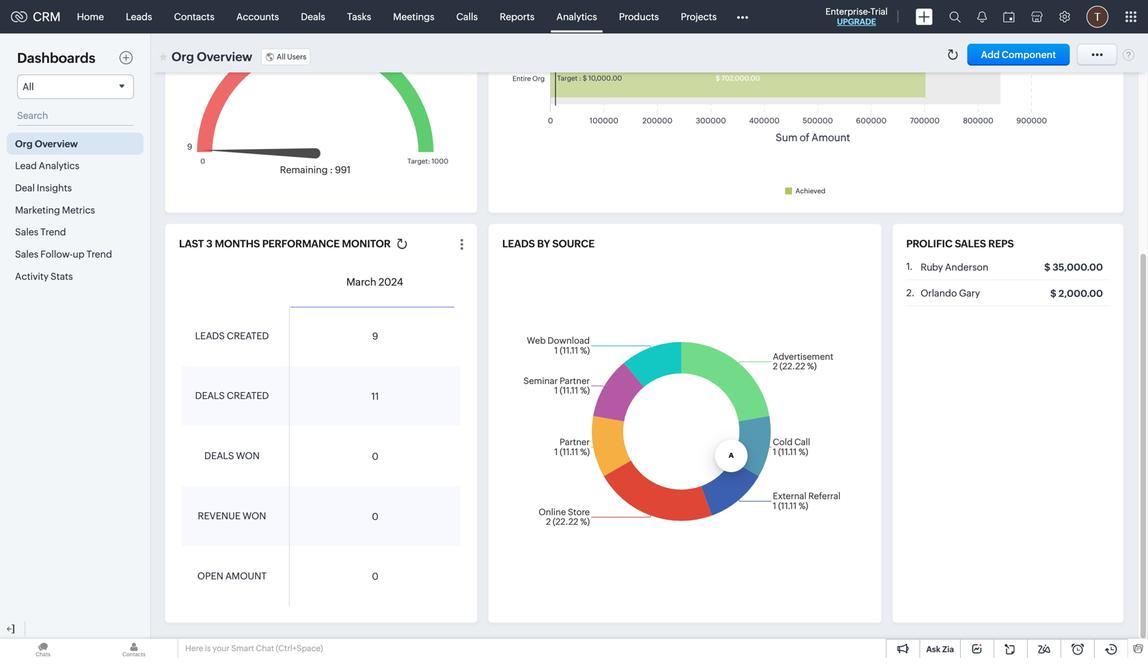 Task type: describe. For each thing, give the bounding box(es) containing it.
stats
[[51, 271, 73, 282]]

search element
[[941, 0, 970, 34]]

ruby
[[921, 262, 944, 273]]

marketing metrics
[[15, 205, 95, 216]]

gary
[[960, 288, 981, 299]]

Other Modules field
[[728, 6, 757, 28]]

march 2024
[[347, 276, 403, 288]]

products
[[619, 11, 659, 22]]

leads
[[126, 11, 152, 22]]

lead analytics link
[[7, 155, 144, 177]]

1.
[[907, 261, 913, 272]]

won for deals won
[[236, 451, 260, 462]]

sales follow-up trend link
[[7, 243, 144, 265]]

calls link
[[446, 0, 489, 33]]

reports link
[[489, 0, 546, 33]]

deal insights
[[15, 183, 72, 194]]

ask zia
[[927, 645, 954, 654]]

tasks
[[347, 11, 371, 22]]

enterprise-trial upgrade
[[826, 6, 888, 26]]

ask
[[927, 645, 941, 654]]

1 horizontal spatial trend
[[86, 249, 112, 260]]

deal
[[15, 183, 35, 194]]

sales
[[955, 238, 987, 250]]

monitor
[[342, 238, 391, 250]]

amount
[[225, 571, 267, 582]]

accounts link
[[226, 0, 290, 33]]

lead analytics
[[15, 160, 79, 171]]

sales follow-up trend
[[15, 249, 112, 260]]

leads by source
[[503, 238, 595, 250]]

lead
[[15, 160, 37, 171]]

products link
[[608, 0, 670, 33]]

0 for open amount
[[372, 571, 379, 582]]

deals for deals created
[[195, 391, 225, 402]]

dashboards
[[17, 50, 95, 66]]

achieved
[[796, 187, 826, 195]]

11
[[371, 391, 379, 402]]

marketing
[[15, 205, 60, 216]]

3
[[206, 238, 213, 250]]

chat
[[256, 644, 274, 653]]

activity stats link
[[7, 265, 144, 287]]

sales trend
[[15, 227, 66, 238]]

zia
[[943, 645, 954, 654]]

contacts
[[174, 11, 215, 22]]

accounts
[[236, 11, 279, 22]]

prolific
[[907, 238, 953, 250]]

your
[[213, 644, 230, 653]]

here is your smart chat (ctrl+space)
[[185, 644, 323, 653]]

reports
[[500, 11, 535, 22]]

leads for leads by source
[[503, 238, 535, 250]]

analytics link
[[546, 0, 608, 33]]

upgrade
[[838, 17, 877, 26]]

performance
[[262, 238, 340, 250]]

All field
[[17, 75, 134, 99]]

1 horizontal spatial org overview
[[172, 50, 252, 64]]

1 horizontal spatial overview
[[197, 50, 252, 64]]

0 for revenue won
[[372, 511, 379, 522]]

here
[[185, 644, 203, 653]]

orlando
[[921, 288, 958, 299]]

help image
[[1123, 49, 1135, 61]]

$ 35,000.00
[[1045, 262, 1104, 273]]

deal insights link
[[7, 177, 144, 199]]

deals
[[301, 11, 325, 22]]

open
[[197, 571, 224, 582]]

reps
[[989, 238, 1014, 250]]

sales for sales follow-up trend
[[15, 249, 38, 260]]

create menu element
[[908, 0, 941, 33]]

0 for deals won
[[372, 451, 379, 462]]

sales for sales trend
[[15, 227, 38, 238]]

sales trend link
[[7, 221, 144, 243]]

revenue won
[[198, 511, 266, 522]]

2024
[[379, 276, 403, 288]]

leads created
[[195, 330, 269, 341]]

contacts image
[[91, 639, 177, 658]]

deals link
[[290, 0, 336, 33]]



Task type: vqa. For each thing, say whether or not it's contained in the screenshot.
SIZE Icon at the right top of page
no



Task type: locate. For each thing, give the bounding box(es) containing it.
0 horizontal spatial analytics
[[39, 160, 79, 171]]

1 horizontal spatial all
[[277, 53, 286, 61]]

is
[[205, 644, 211, 653]]

signals element
[[970, 0, 996, 34]]

created for deals created
[[227, 391, 269, 402]]

trend
[[40, 227, 66, 238], [86, 249, 112, 260]]

1 vertical spatial analytics
[[39, 160, 79, 171]]

march
[[347, 276, 377, 288]]

None button
[[968, 44, 1070, 66]]

0 horizontal spatial all
[[23, 81, 34, 92]]

analytics right reports
[[557, 11, 597, 22]]

all users
[[277, 53, 307, 61]]

won down "deals created"
[[236, 451, 260, 462]]

org down contacts
[[172, 50, 194, 64]]

(ctrl+space)
[[276, 644, 323, 653]]

1 sales from the top
[[15, 227, 38, 238]]

deals created
[[195, 391, 269, 402]]

created
[[227, 330, 269, 341], [227, 391, 269, 402]]

0 horizontal spatial org
[[15, 138, 33, 149]]

meetings
[[393, 11, 435, 22]]

0 vertical spatial all
[[277, 53, 286, 61]]

home
[[77, 11, 104, 22]]

calls
[[457, 11, 478, 22]]

1 vertical spatial all
[[23, 81, 34, 92]]

org overview down contacts
[[172, 50, 252, 64]]

sales
[[15, 227, 38, 238], [15, 249, 38, 260]]

2 vertical spatial 0
[[372, 571, 379, 582]]

0 vertical spatial $
[[1045, 262, 1051, 273]]

source
[[553, 238, 595, 250]]

1 horizontal spatial analytics
[[557, 11, 597, 22]]

1 horizontal spatial org
[[172, 50, 194, 64]]

contacts link
[[163, 0, 226, 33]]

0 vertical spatial created
[[227, 330, 269, 341]]

0 vertical spatial deals
[[195, 391, 225, 402]]

0 horizontal spatial overview
[[35, 138, 78, 149]]

1 vertical spatial 0
[[372, 511, 379, 522]]

0 horizontal spatial leads
[[195, 330, 225, 341]]

search image
[[950, 11, 961, 23]]

deals won
[[204, 451, 260, 462]]

projects
[[681, 11, 717, 22]]

meetings link
[[382, 0, 446, 33]]

overview inside org overview link
[[35, 138, 78, 149]]

trend down marketing metrics
[[40, 227, 66, 238]]

ruby anderson
[[921, 262, 989, 273]]

3 0 from the top
[[372, 571, 379, 582]]

analytics up insights
[[39, 160, 79, 171]]

overview up lead analytics
[[35, 138, 78, 149]]

9
[[372, 331, 378, 342]]

1 created from the top
[[227, 330, 269, 341]]

1 vertical spatial $
[[1051, 288, 1057, 299]]

logo image
[[11, 11, 27, 22]]

create menu image
[[916, 9, 933, 25]]

1 vertical spatial sales
[[15, 249, 38, 260]]

enterprise-
[[826, 6, 871, 17]]

0 vertical spatial leads
[[503, 238, 535, 250]]

insights
[[37, 183, 72, 194]]

1 vertical spatial won
[[243, 511, 266, 522]]

org up 'lead'
[[15, 138, 33, 149]]

trend right up
[[86, 249, 112, 260]]

$ for $ 2,000.00
[[1051, 288, 1057, 299]]

0 vertical spatial org
[[172, 50, 194, 64]]

activity
[[15, 271, 49, 282]]

all
[[277, 53, 286, 61], [23, 81, 34, 92]]

sales up activity
[[15, 249, 38, 260]]

all left users
[[277, 53, 286, 61]]

anderson
[[945, 262, 989, 273]]

leads for leads created
[[195, 330, 225, 341]]

2 0 from the top
[[372, 511, 379, 522]]

leads left by
[[503, 238, 535, 250]]

users
[[287, 53, 307, 61]]

org overview up lead analytics
[[15, 138, 78, 149]]

calendar image
[[1004, 11, 1015, 22]]

1 vertical spatial trend
[[86, 249, 112, 260]]

1 vertical spatial org overview
[[15, 138, 78, 149]]

last
[[179, 238, 204, 250]]

won
[[236, 451, 260, 462], [243, 511, 266, 522]]

leads
[[503, 238, 535, 250], [195, 330, 225, 341]]

0 vertical spatial analytics
[[557, 11, 597, 22]]

deals for deals won
[[204, 451, 234, 462]]

all for all users
[[277, 53, 286, 61]]

$ left the 2,000.00 in the top of the page
[[1051, 288, 1057, 299]]

1 vertical spatial created
[[227, 391, 269, 402]]

crm
[[33, 10, 61, 24]]

0 vertical spatial won
[[236, 451, 260, 462]]

tasks link
[[336, 0, 382, 33]]

all inside field
[[23, 81, 34, 92]]

1 vertical spatial deals
[[204, 451, 234, 462]]

created for leads created
[[227, 330, 269, 341]]

chats image
[[0, 639, 86, 658]]

profile image
[[1087, 6, 1109, 28]]

0 horizontal spatial trend
[[40, 227, 66, 238]]

metrics
[[62, 205, 95, 216]]

up
[[73, 249, 85, 260]]

deals up deals won
[[195, 391, 225, 402]]

all for all
[[23, 81, 34, 92]]

$ left '35,000.00'
[[1045, 262, 1051, 273]]

deals up revenue
[[204, 451, 234, 462]]

2.
[[907, 288, 915, 298]]

deals
[[195, 391, 225, 402], [204, 451, 234, 462]]

0 vertical spatial 0
[[372, 451, 379, 462]]

1 0 from the top
[[372, 451, 379, 462]]

2,000.00
[[1059, 288, 1104, 299]]

org overview link
[[7, 133, 144, 155]]

months
[[215, 238, 260, 250]]

revenue
[[198, 511, 241, 522]]

marketing metrics link
[[7, 199, 144, 221]]

0 vertical spatial overview
[[197, 50, 252, 64]]

prolific sales reps
[[907, 238, 1014, 250]]

created down leads created
[[227, 391, 269, 402]]

profile element
[[1079, 0, 1117, 33]]

Search text field
[[17, 106, 133, 126]]

open amount
[[197, 571, 267, 582]]

2 created from the top
[[227, 391, 269, 402]]

last 3 months performance monitor
[[179, 238, 391, 250]]

overview down contacts
[[197, 50, 252, 64]]

2. orlando gary
[[907, 288, 981, 299]]

org
[[172, 50, 194, 64], [15, 138, 33, 149]]

trial
[[871, 6, 888, 17]]

$ for $ 35,000.00
[[1045, 262, 1051, 273]]

1 horizontal spatial leads
[[503, 238, 535, 250]]

all down dashboards
[[23, 81, 34, 92]]

1 vertical spatial leads
[[195, 330, 225, 341]]

home link
[[66, 0, 115, 33]]

$ 2,000.00
[[1051, 288, 1104, 299]]

created up "deals created"
[[227, 330, 269, 341]]

smart
[[231, 644, 254, 653]]

0 horizontal spatial org overview
[[15, 138, 78, 149]]

org overview
[[172, 50, 252, 64], [15, 138, 78, 149]]

sales down "marketing"
[[15, 227, 38, 238]]

follow-
[[40, 249, 73, 260]]

by
[[537, 238, 550, 250]]

activity stats
[[15, 271, 73, 282]]

0 vertical spatial org overview
[[172, 50, 252, 64]]

leads link
[[115, 0, 163, 33]]

projects link
[[670, 0, 728, 33]]

0 vertical spatial trend
[[40, 227, 66, 238]]

analytics
[[557, 11, 597, 22], [39, 160, 79, 171]]

won right revenue
[[243, 511, 266, 522]]

won for revenue won
[[243, 511, 266, 522]]

0 vertical spatial sales
[[15, 227, 38, 238]]

leads up "deals created"
[[195, 330, 225, 341]]

1 vertical spatial org
[[15, 138, 33, 149]]

35,000.00
[[1053, 262, 1104, 273]]

2 sales from the top
[[15, 249, 38, 260]]

signals image
[[978, 11, 987, 23]]

1 vertical spatial overview
[[35, 138, 78, 149]]



